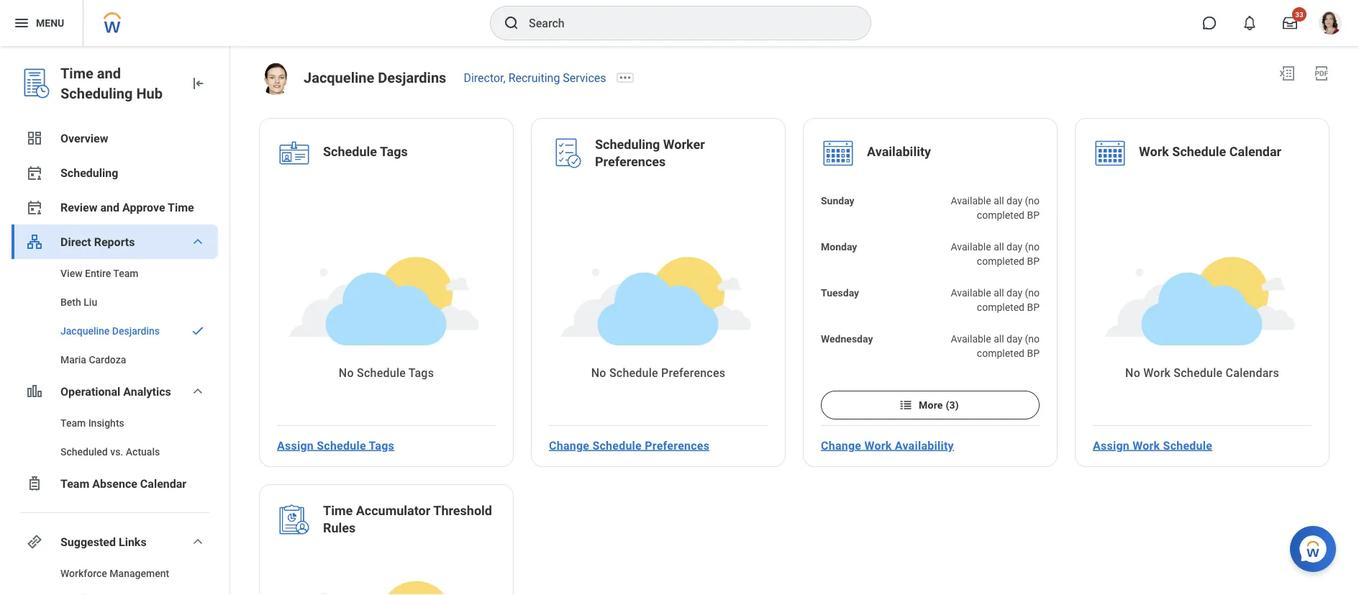 Task type: describe. For each thing, give the bounding box(es) containing it.
scheduled
[[60, 446, 108, 458]]

hub
[[136, 85, 163, 102]]

and for review
[[100, 200, 119, 214]]

(no for tuesday
[[1025, 287, 1040, 299]]

view entire team
[[60, 267, 139, 279]]

management
[[110, 568, 169, 579]]

change work availability button
[[815, 431, 960, 460]]

completed for tuesday
[[977, 301, 1025, 313]]

suggested links
[[60, 535, 147, 549]]

change for availability
[[821, 439, 862, 452]]

all for wednesday
[[994, 333, 1004, 345]]

work schedule calendar element
[[1139, 143, 1282, 163]]

director, recruiting services
[[464, 71, 606, 85]]

tags for no schedule tags
[[409, 366, 434, 380]]

preferences for scheduling worker preferences
[[595, 154, 666, 169]]

link image
[[26, 533, 43, 551]]

workforce
[[60, 568, 107, 579]]

demo_f009.png image
[[259, 62, 292, 95]]

time accumulator threshold rules element
[[323, 502, 496, 540]]

available for wednesday
[[951, 333, 992, 345]]

view team image
[[26, 233, 43, 250]]

no schedule tags
[[339, 366, 434, 380]]

workforce management
[[60, 568, 169, 579]]

day for wednesday
[[1007, 333, 1023, 345]]

schedule inside button
[[1164, 439, 1213, 452]]

day for sunday
[[1007, 195, 1023, 207]]

direct reports
[[60, 235, 135, 249]]

team for team insights
[[60, 417, 86, 429]]

services
[[563, 71, 606, 85]]

vs.
[[110, 446, 123, 458]]

available all day (no completed bp submissions) for wednesday
[[951, 333, 1040, 374]]

bp for sunday
[[1027, 209, 1040, 221]]

bp for wednesday
[[1027, 347, 1040, 359]]

schedule tags
[[323, 144, 408, 159]]

actuals
[[126, 446, 160, 458]]

maria cardoza link
[[12, 345, 218, 374]]

jacqueline inside direct reports element
[[60, 325, 110, 337]]

schedule tags element
[[323, 143, 408, 163]]

(no for monday
[[1025, 241, 1040, 253]]

available all day (no completed bp submissions) for monday
[[951, 241, 1040, 281]]

liu
[[84, 296, 97, 308]]

list view image
[[899, 398, 913, 412]]

time for time accumulator threshold rules
[[323, 504, 353, 519]]

scheduled vs. actuals link
[[12, 438, 218, 466]]

calendar user solid image
[[26, 199, 43, 216]]

no work schedule calendars
[[1126, 366, 1280, 380]]

calendars
[[1226, 366, 1280, 380]]

jacqueline desjardins inside direct reports element
[[60, 325, 160, 337]]

sunday
[[821, 195, 855, 207]]

bp for tuesday
[[1027, 301, 1040, 313]]

day for monday
[[1007, 241, 1023, 253]]

Search Workday  search field
[[529, 7, 841, 39]]

chevron down small image for reports
[[189, 233, 207, 250]]

available for monday
[[951, 241, 992, 253]]

recruiting
[[509, 71, 560, 85]]

0 vertical spatial tags
[[380, 144, 408, 159]]

team for team absence calendar
[[60, 477, 89, 490]]

time and scheduling hub element
[[60, 63, 178, 104]]

submissions) for tuesday
[[979, 316, 1040, 328]]

submissions) for monday
[[979, 270, 1040, 281]]

all for monday
[[994, 241, 1004, 253]]

more (3) button
[[821, 391, 1040, 420]]

team insights link
[[12, 409, 218, 438]]

monday
[[821, 241, 857, 253]]

1 horizontal spatial desjardins
[[378, 69, 447, 86]]

operational analytics button
[[12, 374, 218, 409]]

assign schedule tags button
[[271, 431, 400, 460]]

beth liu
[[60, 296, 97, 308]]

chevron down small image for analytics
[[189, 383, 207, 400]]

view
[[60, 267, 82, 279]]

direct
[[60, 235, 91, 249]]

accumulator
[[356, 504, 431, 519]]

assign schedule tags
[[277, 439, 394, 452]]

scheduling inside time and scheduling hub
[[60, 85, 133, 102]]

preferences for change schedule preferences
[[645, 439, 710, 452]]

director,
[[464, 71, 506, 85]]

overview link
[[12, 121, 218, 155]]

no for schedule tags
[[339, 366, 354, 380]]

tuesday
[[821, 287, 859, 299]]

33
[[1296, 10, 1304, 19]]

review and approve time link
[[12, 190, 218, 225]]

suggested
[[60, 535, 116, 549]]

view printable version (pdf) image
[[1314, 65, 1331, 82]]

export to excel image
[[1279, 65, 1296, 82]]

time and scheduling hub
[[60, 65, 163, 102]]

calendar for team absence calendar
[[140, 477, 187, 490]]

direct reports element
[[12, 259, 218, 374]]

scheduling worker preferences
[[595, 137, 705, 169]]

review and approve time
[[60, 200, 194, 214]]

direct reports button
[[12, 225, 218, 259]]

operational analytics
[[60, 385, 171, 398]]

worker
[[663, 137, 705, 152]]

more (3)
[[919, 399, 959, 411]]

0 vertical spatial availability
[[867, 144, 931, 159]]

33 button
[[1275, 7, 1307, 39]]

change work availability
[[821, 439, 954, 452]]

scheduling worker preferences element
[[595, 136, 768, 173]]

no for work schedule calendar
[[1126, 366, 1141, 380]]

search image
[[503, 14, 520, 32]]

scheduling link
[[12, 155, 218, 190]]

menu button
[[0, 0, 83, 46]]

menu
[[36, 17, 64, 29]]

work for change work availability
[[865, 439, 892, 452]]

wednesday
[[821, 333, 873, 345]]

insights
[[88, 417, 124, 429]]



Task type: vqa. For each thing, say whether or not it's contained in the screenshot.


Task type: locate. For each thing, give the bounding box(es) containing it.
(no for sunday
[[1025, 195, 1040, 207]]

jacqueline right demo_f009.png image
[[304, 69, 374, 86]]

availability
[[867, 144, 931, 159], [895, 439, 954, 452]]

2 chevron down small image from the top
[[189, 383, 207, 400]]

submissions) for sunday
[[979, 224, 1040, 235]]

scheduling for scheduling
[[60, 166, 118, 180]]

1 vertical spatial and
[[100, 200, 119, 214]]

assign inside assign work schedule button
[[1093, 439, 1130, 452]]

cardoza
[[89, 354, 126, 366]]

overview
[[60, 131, 108, 145]]

scheduling for scheduling worker preferences
[[595, 137, 660, 152]]

3 available all day (no completed bp submissions) from the top
[[951, 287, 1040, 328]]

scheduling
[[60, 85, 133, 102], [595, 137, 660, 152], [60, 166, 118, 180]]

1 change from the left
[[549, 439, 590, 452]]

beth liu link
[[12, 288, 218, 317]]

1 vertical spatial tags
[[409, 366, 434, 380]]

team insights
[[60, 417, 124, 429]]

1 day from the top
[[1007, 195, 1023, 207]]

time up rules
[[323, 504, 353, 519]]

task timeoff image
[[26, 475, 43, 492]]

2 available all day (no completed bp submissions) from the top
[[951, 241, 1040, 281]]

workforce management link
[[12, 559, 218, 588]]

and right review
[[100, 200, 119, 214]]

team inside direct reports element
[[113, 267, 139, 279]]

1 chevron down small image from the top
[[189, 233, 207, 250]]

4 available all day (no completed bp submissions) from the top
[[951, 333, 1040, 374]]

work for assign work schedule
[[1133, 439, 1160, 452]]

team inside operational analytics element
[[60, 417, 86, 429]]

assign for schedule tags
[[277, 439, 314, 452]]

team right entire
[[113, 267, 139, 279]]

inbox large image
[[1283, 16, 1298, 30]]

0 horizontal spatial change
[[549, 439, 590, 452]]

tags inside button
[[369, 439, 394, 452]]

(no
[[1025, 195, 1040, 207], [1025, 241, 1040, 253], [1025, 287, 1040, 299], [1025, 333, 1040, 345]]

1 no from the left
[[339, 366, 354, 380]]

chevron down small image
[[189, 233, 207, 250], [189, 383, 207, 400], [189, 533, 207, 551]]

2 assign from the left
[[1093, 439, 1130, 452]]

4 all from the top
[[994, 333, 1004, 345]]

jacqueline desjardins link
[[12, 317, 218, 345]]

2 available from the top
[[951, 241, 992, 253]]

scheduling down overview
[[60, 166, 118, 180]]

(no for wednesday
[[1025, 333, 1040, 345]]

bp
[[1027, 209, 1040, 221], [1027, 255, 1040, 267], [1027, 301, 1040, 313], [1027, 347, 1040, 359]]

3 available from the top
[[951, 287, 992, 299]]

2 day from the top
[[1007, 241, 1023, 253]]

all for sunday
[[994, 195, 1004, 207]]

4 available from the top
[[951, 333, 992, 345]]

day
[[1007, 195, 1023, 207], [1007, 241, 1023, 253], [1007, 287, 1023, 299], [1007, 333, 1023, 345]]

availability element
[[867, 143, 931, 163]]

assign for work schedule calendar
[[1093, 439, 1130, 452]]

1 completed from the top
[[977, 209, 1025, 221]]

view entire team link
[[12, 259, 218, 288]]

(3)
[[946, 399, 959, 411]]

3 day from the top
[[1007, 287, 1023, 299]]

scheduling inside scheduling worker preferences
[[595, 137, 660, 152]]

and up the overview link
[[97, 65, 121, 82]]

time for time and scheduling hub
[[60, 65, 93, 82]]

calendar user solid image
[[26, 164, 43, 181]]

jacqueline down liu
[[60, 325, 110, 337]]

1 vertical spatial preferences
[[662, 366, 726, 380]]

0 vertical spatial desjardins
[[378, 69, 447, 86]]

calendar for work schedule calendar
[[1230, 144, 1282, 159]]

time
[[60, 65, 93, 82], [168, 200, 194, 214], [323, 504, 353, 519]]

team up scheduled
[[60, 417, 86, 429]]

team
[[113, 267, 139, 279], [60, 417, 86, 429], [60, 477, 89, 490]]

1 horizontal spatial jacqueline
[[304, 69, 374, 86]]

and for time
[[97, 65, 121, 82]]

2 no from the left
[[591, 366, 606, 380]]

2 vertical spatial chevron down small image
[[189, 533, 207, 551]]

4 day from the top
[[1007, 333, 1023, 345]]

assign work schedule
[[1093, 439, 1213, 452]]

3 chevron down small image from the top
[[189, 533, 207, 551]]

assign inside assign schedule tags button
[[277, 439, 314, 452]]

jacqueline desjardins
[[304, 69, 447, 86], [60, 325, 160, 337]]

2 vertical spatial team
[[60, 477, 89, 490]]

1 vertical spatial scheduling
[[595, 137, 660, 152]]

work inside button
[[1133, 439, 1160, 452]]

1 horizontal spatial change
[[821, 439, 862, 452]]

dashboard image
[[26, 130, 43, 147]]

change schedule preferences
[[549, 439, 710, 452]]

tags for assign schedule tags
[[369, 439, 394, 452]]

1 assign from the left
[[277, 439, 314, 452]]

submissions)
[[979, 224, 1040, 235], [979, 270, 1040, 281], [979, 316, 1040, 328], [979, 362, 1040, 374]]

2 vertical spatial time
[[323, 504, 353, 519]]

2 horizontal spatial time
[[323, 504, 353, 519]]

scheduling left worker
[[595, 137, 660, 152]]

3 completed from the top
[[977, 301, 1025, 313]]

1 horizontal spatial no
[[591, 366, 606, 380]]

calendar
[[1230, 144, 1282, 159], [140, 477, 187, 490]]

1 submissions) from the top
[[979, 224, 1040, 235]]

change schedule preferences button
[[543, 431, 716, 460]]

4 bp from the top
[[1027, 347, 1040, 359]]

0 vertical spatial team
[[113, 267, 139, 279]]

1 vertical spatial desjardins
[[112, 325, 160, 337]]

notifications large image
[[1243, 16, 1257, 30]]

1 all from the top
[[994, 195, 1004, 207]]

assign
[[277, 439, 314, 452], [1093, 439, 1130, 452]]

change for scheduling worker preferences
[[549, 439, 590, 452]]

1 horizontal spatial assign
[[1093, 439, 1130, 452]]

completed
[[977, 209, 1025, 221], [977, 255, 1025, 267], [977, 301, 1025, 313], [977, 347, 1025, 359]]

change
[[549, 439, 590, 452], [821, 439, 862, 452]]

2 horizontal spatial no
[[1126, 366, 1141, 380]]

time down menu
[[60, 65, 93, 82]]

preferences inside button
[[645, 439, 710, 452]]

team down scheduled
[[60, 477, 89, 490]]

transformation import image
[[189, 75, 207, 92]]

work
[[1139, 144, 1169, 159], [1144, 366, 1171, 380], [865, 439, 892, 452], [1133, 439, 1160, 452]]

0 horizontal spatial calendar
[[140, 477, 187, 490]]

analytics
[[123, 385, 171, 398]]

schedule inside button
[[317, 439, 366, 452]]

2 submissions) from the top
[[979, 270, 1040, 281]]

scheduling up overview
[[60, 85, 133, 102]]

0 vertical spatial time
[[60, 65, 93, 82]]

jacqueline
[[304, 69, 374, 86], [60, 325, 110, 337]]

time right 'approve'
[[168, 200, 194, 214]]

1 vertical spatial team
[[60, 417, 86, 429]]

1 vertical spatial chevron down small image
[[189, 383, 207, 400]]

completed for wednesday
[[977, 347, 1025, 359]]

beth
[[60, 296, 81, 308]]

check image
[[189, 324, 207, 338]]

and inside time and scheduling hub
[[97, 65, 121, 82]]

0 horizontal spatial jacqueline desjardins
[[60, 325, 160, 337]]

1 horizontal spatial calendar
[[1230, 144, 1282, 159]]

schedule inside button
[[593, 439, 642, 452]]

suggested links button
[[12, 525, 218, 559]]

4 completed from the top
[[977, 347, 1025, 359]]

threshold
[[433, 504, 492, 519]]

all for tuesday
[[994, 287, 1004, 299]]

2 vertical spatial preferences
[[645, 439, 710, 452]]

all
[[994, 195, 1004, 207], [994, 241, 1004, 253], [994, 287, 1004, 299], [994, 333, 1004, 345]]

0 vertical spatial preferences
[[595, 154, 666, 169]]

scheduled vs. actuals
[[60, 446, 160, 458]]

2 change from the left
[[821, 439, 862, 452]]

0 vertical spatial calendar
[[1230, 144, 1282, 159]]

desjardins inside direct reports element
[[112, 325, 160, 337]]

profile logan mcneil image
[[1319, 12, 1342, 37]]

0 horizontal spatial no
[[339, 366, 354, 380]]

and
[[97, 65, 121, 82], [100, 200, 119, 214]]

1 vertical spatial calendar
[[140, 477, 187, 490]]

3 submissions) from the top
[[979, 316, 1040, 328]]

operational analytics element
[[12, 409, 218, 466]]

navigation pane region
[[0, 46, 230, 595]]

reports
[[94, 235, 135, 249]]

completed for monday
[[977, 255, 1025, 267]]

work schedule calendar
[[1139, 144, 1282, 159]]

time inside time and scheduling hub
[[60, 65, 93, 82]]

time accumulator threshold rules
[[323, 504, 492, 536]]

4 (no from the top
[[1025, 333, 1040, 345]]

availability inside button
[[895, 439, 954, 452]]

2 vertical spatial scheduling
[[60, 166, 118, 180]]

available all day (no completed bp submissions)
[[951, 195, 1040, 235], [951, 241, 1040, 281], [951, 287, 1040, 328], [951, 333, 1040, 374]]

operational
[[60, 385, 120, 398]]

0 horizontal spatial jacqueline
[[60, 325, 110, 337]]

available
[[951, 195, 992, 207], [951, 241, 992, 253], [951, 287, 992, 299], [951, 333, 992, 345]]

entire
[[85, 267, 111, 279]]

1 vertical spatial time
[[168, 200, 194, 214]]

1 vertical spatial availability
[[895, 439, 954, 452]]

no for scheduling worker preferences
[[591, 366, 606, 380]]

change inside button
[[821, 439, 862, 452]]

chart image
[[26, 383, 43, 400]]

team absence calendar
[[60, 477, 187, 490]]

1 horizontal spatial jacqueline desjardins
[[304, 69, 447, 86]]

2 bp from the top
[[1027, 255, 1040, 267]]

0 vertical spatial chevron down small image
[[189, 233, 207, 250]]

3 all from the top
[[994, 287, 1004, 299]]

more
[[919, 399, 943, 411]]

submissions) for wednesday
[[979, 362, 1040, 374]]

justify image
[[13, 14, 30, 32]]

rules
[[323, 521, 356, 536]]

2 vertical spatial tags
[[369, 439, 394, 452]]

absence
[[92, 477, 137, 490]]

preferences for no schedule preferences
[[662, 366, 726, 380]]

1 available from the top
[[951, 195, 992, 207]]

bp for monday
[[1027, 255, 1040, 267]]

available all day (no completed bp submissions) for tuesday
[[951, 287, 1040, 328]]

review
[[60, 200, 98, 214]]

no schedule preferences
[[591, 366, 726, 380]]

1 bp from the top
[[1027, 209, 1040, 221]]

0 horizontal spatial assign
[[277, 439, 314, 452]]

completed for sunday
[[977, 209, 1025, 221]]

work inside button
[[865, 439, 892, 452]]

4 submissions) from the top
[[979, 362, 1040, 374]]

1 available all day (no completed bp submissions) from the top
[[951, 195, 1040, 235]]

0 vertical spatial and
[[97, 65, 121, 82]]

approve
[[122, 200, 165, 214]]

director, recruiting services link
[[464, 71, 606, 85]]

2 (no from the top
[[1025, 241, 1040, 253]]

0 vertical spatial jacqueline desjardins
[[304, 69, 447, 86]]

chevron down small image inside operational analytics dropdown button
[[189, 383, 207, 400]]

preferences
[[595, 154, 666, 169], [662, 366, 726, 380], [645, 439, 710, 452]]

work for no work schedule calendars
[[1144, 366, 1171, 380]]

0 vertical spatial scheduling
[[60, 85, 133, 102]]

0 horizontal spatial time
[[60, 65, 93, 82]]

1 vertical spatial jacqueline
[[60, 325, 110, 337]]

3 (no from the top
[[1025, 287, 1040, 299]]

available for sunday
[[951, 195, 992, 207]]

0 horizontal spatial desjardins
[[112, 325, 160, 337]]

preferences inside scheduling worker preferences
[[595, 154, 666, 169]]

2 completed from the top
[[977, 255, 1025, 267]]

1 vertical spatial jacqueline desjardins
[[60, 325, 160, 337]]

tags
[[380, 144, 408, 159], [409, 366, 434, 380], [369, 439, 394, 452]]

3 no from the left
[[1126, 366, 1141, 380]]

available all day (no completed bp submissions) for sunday
[[951, 195, 1040, 235]]

3 bp from the top
[[1027, 301, 1040, 313]]

day for tuesday
[[1007, 287, 1023, 299]]

2 all from the top
[[994, 241, 1004, 253]]

change inside button
[[549, 439, 590, 452]]

maria
[[60, 354, 86, 366]]

schedule
[[323, 144, 377, 159], [1173, 144, 1227, 159], [357, 366, 406, 380], [610, 366, 658, 380], [1174, 366, 1223, 380], [317, 439, 366, 452], [593, 439, 642, 452], [1164, 439, 1213, 452]]

chevron down small image for links
[[189, 533, 207, 551]]

0 vertical spatial jacqueline
[[304, 69, 374, 86]]

links
[[119, 535, 147, 549]]

assign work schedule button
[[1088, 431, 1219, 460]]

time inside time accumulator threshold rules
[[323, 504, 353, 519]]

maria cardoza
[[60, 354, 126, 366]]

1 horizontal spatial time
[[168, 200, 194, 214]]

team absence calendar link
[[12, 466, 218, 501]]

calendar inside the navigation pane region
[[140, 477, 187, 490]]

1 (no from the top
[[1025, 195, 1040, 207]]

desjardins
[[378, 69, 447, 86], [112, 325, 160, 337]]

available for tuesday
[[951, 287, 992, 299]]



